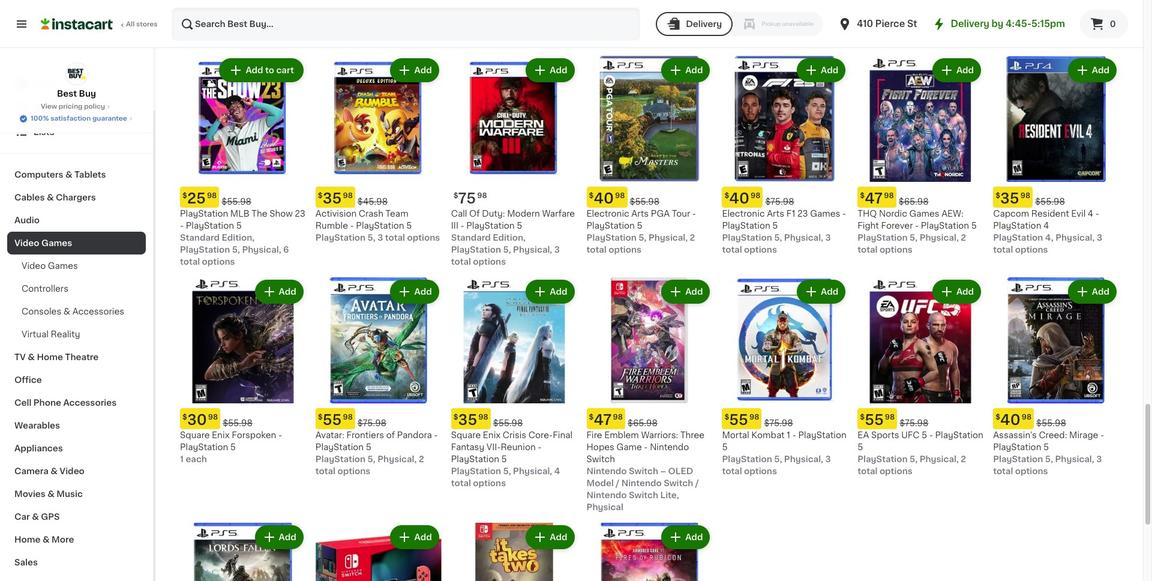 Task type: describe. For each thing, give the bounding box(es) containing it.
audio link
[[7, 209, 146, 232]]

$55.98 inside $ 25 98 $55.98 playstation mlb the show 23 - playstation 5 standard edition, playstation 5, physical, 6 total options
[[222, 198, 252, 206]]

car & gps link
[[7, 505, 146, 528]]

add button for fire emblem warriors: three hopes game - nintendo switch nintendo switch – oled model / nintendo switch / nintendo switch lite, physical
[[663, 281, 709, 303]]

- inside mortal kombat 1 - playstation 5 playstation 5, physical, 3 total options
[[793, 431, 797, 439]]

total inside electronic arts pga tour - playstation 5 playstation 5, physical, 2 total options
[[587, 246, 607, 254]]

6 inside $ 25 98 $55.98 playstation mlb the show 23 - playstation 5 standard edition, playstation 5, physical, 6 total options
[[283, 246, 289, 254]]

add to cart button
[[221, 60, 302, 81]]

buy it again link
[[7, 96, 146, 120]]

electronic arts f1 23 games - playstation 5 playstation 5, physical, 3 total options
[[722, 210, 847, 254]]

rumble
[[316, 222, 348, 230]]

5, inside $ 25 98 $55.98 playstation mlb the show 23 - playstation 5 standard edition, playstation 5, physical, 6 total options
[[232, 246, 240, 254]]

2 inside ea sports ufc 5 - playstation 5 playstation 5, physical, 2 total options
[[961, 455, 967, 463]]

total inside call of duty: modern warfare iii - playstation 5 standard edition, playstation 5, physical, 3 total options
[[451, 258, 471, 266]]

add button for $ 30 98 $55.98 square enix forspoken - playstation 5 1 each
[[256, 281, 302, 303]]

$ inside $ 75 98
[[454, 192, 458, 199]]

98 for '$35.98 original price: $45.98' element
[[343, 192, 353, 199]]

options inside mortal kombat 1 - playstation 5 playstation 5, physical, 3 total options
[[744, 467, 777, 475]]

$ 55 98 for mortal
[[725, 413, 760, 427]]

add button for ea sports ufc 5 - playstation 5 playstation 5, physical, 2 total options
[[934, 281, 980, 303]]

5, inside electronic arts f1 23 games - playstation 5 playstation 5, physical, 3 total options
[[774, 234, 782, 242]]

35 for capcom resident evil 4 - playstation 4
[[1001, 192, 1020, 205]]

add for mortal kombat 1 - playstation 5 playstation 5, physical, 3 total options
[[821, 288, 839, 296]]

game
[[617, 443, 642, 451]]

avatar:
[[316, 431, 345, 439]]

- inside $ 30 98 $55.98 square enix forspoken - playstation 5 1 each
[[279, 431, 282, 439]]

$ 40 98 for $55.98
[[589, 192, 625, 205]]

nintendo up physical
[[587, 491, 627, 499]]

physical, inside $ 40 98 $55.98 assassin's creed: mirage - playstation 5 playstation 5, physical, 3 total options
[[1056, 455, 1095, 463]]

ct
[[728, 12, 737, 21]]

5 inside square enix crisis core-final fantasy vii-reunion - playstation 5 playstation 5, physical, 4 total options
[[502, 455, 507, 463]]

fire emblem warriors: three hopes game - nintendo switch nintendo switch – oled model / nintendo switch / nintendo switch lite, physical
[[587, 431, 705, 511]]

5 inside $ 35 98 $45.98 activision crash team rumble - playstation 5 playstation 5, 3 total options
[[407, 222, 412, 230]]

4, inside standard edition, playstation 4, physical, 3 total options
[[1046, 24, 1054, 33]]

wearables link
[[7, 414, 146, 437]]

switch left lite,
[[629, 491, 659, 499]]

satisfaction
[[51, 115, 91, 122]]

- inside thq nordic games aew: fight forever - playstation 5 playstation 5, physical, 2 total options
[[915, 222, 919, 230]]

movies & music
[[14, 490, 83, 498]]

- inside $ 40 98 $55.98 assassin's creed: mirage - playstation 5 playstation 5, physical, 3 total options
[[1101, 431, 1105, 439]]

best buy logo image
[[65, 62, 88, 85]]

98 up the emblem
[[613, 414, 623, 421]]

delivery button
[[656, 12, 733, 36]]

& for camera
[[51, 467, 58, 475]]

$30.98 original price: $55.98 element
[[180, 408, 306, 429]]

physical, inside $ 55 98 $75.98 avatar: frontiers of pandora - playstation 5 playstation 5, physical, 2 total options
[[378, 455, 417, 463]]

video inside camera & video link
[[60, 467, 85, 475]]

98 for 40's $40.98 original price: $55.98 element
[[1022, 414, 1032, 421]]

series inside xbox series x, 2 total options
[[611, 12, 638, 21]]

aew:
[[942, 210, 964, 218]]

switch down oled
[[664, 479, 694, 487]]

$ for the $55.98 original price: $75.98 element for sports
[[860, 414, 865, 421]]

virtual
[[22, 330, 49, 339]]

sales
[[14, 558, 38, 567]]

best
[[57, 89, 77, 98]]

& for movies
[[48, 490, 55, 498]]

total inside $ 55 98 $75.98 avatar: frontiers of pandora - playstation 5 playstation 5, physical, 2 total options
[[316, 467, 336, 475]]

2 horizontal spatial 4
[[1088, 210, 1094, 218]]

switch left –
[[629, 467, 659, 475]]

$35.98 original price: $45.98 element
[[316, 187, 442, 208]]

35 inside $ 35 98 $45.98 activision crash team rumble - playstation 5 playstation 5, 3 total options
[[323, 192, 342, 205]]

product group containing 25
[[180, 56, 306, 268]]

5, inside thq nordic games aew: fight forever - playstation 5 playstation 5, physical, 2 total options
[[910, 234, 918, 242]]

1 ct button
[[722, 0, 848, 22]]

total inside kobe bryant edition, xbox series x, physical, 6 total options
[[269, 24, 289, 33]]

- inside square enix crisis core-final fantasy vii-reunion - playstation 5 playstation 5, physical, 4 total options
[[538, 443, 542, 451]]

nintendo down warriors:
[[650, 443, 689, 451]]

standard edition, playstation 5, physical, 2 total options button
[[858, 0, 984, 46]]

options inside $ 35 98 $45.98 activision crash team rumble - playstation 5 playstation 5, 3 total options
[[407, 234, 440, 242]]

3 inside standard edition, playstation 4, physical, 3 total options
[[1097, 24, 1103, 33]]

3 inside call of duty: modern warfare iii - playstation 5 standard edition, playstation 5, physical, 3 total options
[[555, 246, 560, 254]]

consoles & accessories
[[22, 307, 124, 316]]

$ for $40.98 original price: $75.98 element
[[725, 192, 730, 199]]

cell
[[14, 399, 31, 407]]

office link
[[7, 369, 146, 391]]

physical, inside thq nordic games aew: fight forever - playstation 5 playstation 5, physical, 2 total options
[[920, 234, 959, 242]]

physical, inside capcom resident evil 4 - playstation 4 playstation 4, physical, 3 total options
[[1056, 234, 1095, 242]]

2 inside $ 55 98 $75.98 avatar: frontiers of pandora - playstation 5 playstation 5, physical, 2 total options
[[419, 455, 424, 463]]

theatre
[[65, 353, 99, 361]]

$ 40 98 $55.98 assassin's creed: mirage - playstation 5 playstation 5, physical, 3 total options
[[994, 413, 1105, 475]]

$ 35 98 for square
[[454, 413, 488, 427]]

nintendo up "model"
[[587, 467, 627, 475]]

& for car
[[32, 513, 39, 521]]

emblem
[[605, 431, 639, 439]]

standard inside the standard edition, playstation 5, physical, 2 total options
[[858, 12, 898, 21]]

$ for $30.98 original price: $55.98 element
[[182, 414, 187, 421]]

show
[[270, 210, 293, 218]]

total inside $ 35 98 $45.98 activision crash team rumble - playstation 5 playstation 5, 3 total options
[[385, 234, 405, 242]]

add button for thq nordic games aew: fight forever - playstation 5 playstation 5, physical, 2 total options
[[934, 60, 980, 81]]

cables
[[14, 193, 45, 202]]

3 inside electronic arts f1 23 games - playstation 5 playstation 5, physical, 3 total options
[[826, 234, 831, 242]]

mortal kombat 1 - playstation 5 playstation 5, physical, 3 total options
[[722, 431, 847, 475]]

delivery for delivery
[[686, 20, 722, 28]]

$65.98 for warriors:
[[628, 419, 658, 427]]

add button for call of duty: modern warfare iii - playstation 5 standard edition, playstation 5, physical, 3 total options
[[527, 60, 574, 81]]

add button for $ 40 98 $55.98 assassin's creed: mirage - playstation 5 playstation 5, physical, 3 total options
[[1070, 281, 1116, 303]]

total inside mortal kombat 1 - playstation 5 playstation 5, physical, 3 total options
[[722, 467, 742, 475]]

- inside $ 55 98 $75.98 avatar: frontiers of pandora - playstation 5 playstation 5, physical, 2 total options
[[434, 431, 438, 439]]

tv & home theatre link
[[7, 346, 146, 369]]

1 vertical spatial home
[[14, 535, 41, 544]]

55 for mortal
[[730, 413, 749, 427]]

98 for $25.98 original price: $55.98 element
[[207, 192, 217, 199]]

$ for 40's $40.98 original price: $55.98 element
[[996, 414, 1001, 421]]

total inside $ 25 98 $55.98 playstation mlb the show 23 - playstation 5 standard edition, playstation 5, physical, 6 total options
[[180, 258, 200, 266]]

consoles
[[22, 307, 61, 316]]

physical
[[587, 503, 624, 511]]

47 for fire
[[594, 413, 612, 427]]

- inside call of duty: modern warfare iii - playstation 5 standard edition, playstation 5, physical, 3 total options
[[461, 222, 464, 230]]

$55.98 inside $ 40 98 $55.98 assassin's creed: mirage - playstation 5 playstation 5, physical, 3 total options
[[1037, 419, 1067, 427]]

55 inside $ 55 98 $75.98 avatar: frontiers of pandora - playstation 5 playstation 5, physical, 2 total options
[[323, 413, 342, 427]]

camera & video
[[14, 467, 85, 475]]

$ 40 98 for $75.98
[[725, 192, 761, 205]]

thq
[[858, 210, 877, 218]]

5, inside $ 40 98 $55.98 assassin's creed: mirage - playstation 5 playstation 5, physical, 3 total options
[[1046, 455, 1054, 463]]

total inside thq nordic games aew: fight forever - playstation 5 playstation 5, physical, 2 total options
[[858, 246, 878, 254]]

three
[[681, 431, 705, 439]]

service type group
[[656, 12, 824, 36]]

& for consoles
[[64, 307, 70, 316]]

& for tv
[[28, 353, 35, 361]]

warfare
[[542, 210, 575, 218]]

capcom
[[994, 210, 1030, 218]]

physical, inside standard edition, playstation 4, physical, 3 total options
[[1056, 24, 1095, 33]]

5, inside the standard edition, playstation 5, physical, 2 total options
[[910, 24, 918, 33]]

computers
[[14, 170, 63, 179]]

98 up nordic
[[884, 192, 894, 199]]

2 inside thq nordic games aew: fight forever - playstation 5 playstation 5, physical, 2 total options
[[961, 234, 967, 242]]

movies
[[14, 490, 46, 498]]

40 inside $ 40 98 $55.98 assassin's creed: mirage - playstation 5 playstation 5, physical, 3 total options
[[1001, 413, 1021, 427]]

$ for 55's the $55.98 original price: $75.98 element
[[318, 414, 323, 421]]

total inside standard edition, playstation 4, physical, 3 total options
[[994, 36, 1014, 45]]

$47.98 original price: $65.98 element for games
[[858, 187, 984, 208]]

$45.98
[[358, 198, 388, 206]]

more
[[52, 535, 74, 544]]

$55.98 up resident
[[1036, 198, 1065, 206]]

physical, inside call of duty: modern warfare iii - playstation 5 standard edition, playstation 5, physical, 3 total options
[[513, 246, 552, 254]]

pierce
[[876, 19, 905, 28]]

forspoken
[[232, 431, 276, 439]]

35 for square enix crisis core-final fantasy vii-reunion - playstation 5
[[458, 413, 477, 427]]

98 for 55's the $55.98 original price: $75.98 element
[[343, 414, 353, 421]]

bryant
[[205, 12, 234, 20]]

enix inside square enix crisis core-final fantasy vii-reunion - playstation 5 playstation 5, physical, 4 total options
[[483, 431, 501, 439]]

add button for capcom resident evil 4 - playstation 4 playstation 4, physical, 3 total options
[[1070, 60, 1116, 81]]

0 horizontal spatial buy
[[34, 104, 51, 112]]

physical, inside $ 25 98 $55.98 playstation mlb the show 23 - playstation 5 standard edition, playstation 5, physical, 6 total options
[[242, 246, 281, 254]]

pandora
[[397, 431, 432, 439]]

music
[[57, 490, 83, 498]]

options inside xbox series x, 2 total options
[[587, 24, 620, 33]]

add inside button
[[246, 66, 263, 75]]

total inside square enix crisis core-final fantasy vii-reunion - playstation 5 playstation 5, physical, 4 total options
[[451, 479, 471, 487]]

2 / from the left
[[696, 479, 699, 487]]

2 video games link from the top
[[7, 255, 146, 277]]

edition, inside the standard edition, playstation 5, physical, 2 total options
[[900, 12, 933, 21]]

& for computers
[[65, 170, 72, 179]]

3 inside mortal kombat 1 - playstation 5 playstation 5, physical, 3 total options
[[826, 455, 831, 463]]

add for capcom resident evil 4 - playstation 4 playstation 4, physical, 3 total options
[[1092, 66, 1110, 75]]

hopes
[[587, 443, 615, 451]]

$ for the $55.98 original price: $75.98 element associated with kombat
[[725, 414, 730, 421]]

electronic arts pga tour - playstation 5 playstation 5, physical, 2 total options
[[587, 210, 696, 254]]

add for $ 30 98 $55.98 square enix forspoken - playstation 5 1 each
[[279, 288, 296, 296]]

kombat
[[752, 431, 785, 439]]

options inside $ 40 98 $55.98 assassin's creed: mirage - playstation 5 playstation 5, physical, 3 total options
[[1016, 467, 1049, 475]]

call
[[451, 210, 467, 218]]

$ 47 98 for nordic
[[860, 192, 894, 205]]

3 inside $ 40 98 $55.98 assassin's creed: mirage - playstation 5 playstation 5, physical, 3 total options
[[1097, 455, 1102, 463]]

add for fire emblem warriors: three hopes game - nintendo switch nintendo switch – oled model / nintendo switch / nintendo switch lite, physical
[[686, 288, 703, 296]]

physical, inside electronic arts f1 23 games - playstation 5 playstation 5, physical, 3 total options
[[784, 234, 824, 242]]

55 for ea
[[865, 413, 884, 427]]

$65.98 for games
[[899, 198, 929, 206]]

75
[[458, 192, 476, 205]]

add button for mortal kombat 1 - playstation 5 playstation 5, physical, 3 total options
[[798, 281, 845, 303]]

5 inside thq nordic games aew: fight forever - playstation 5 playstation 5, physical, 2 total options
[[972, 222, 977, 230]]

- inside ea sports ufc 5 - playstation 5 playstation 5, physical, 2 total options
[[930, 431, 933, 439]]

office
[[14, 376, 42, 384]]

of
[[469, 210, 480, 218]]

modern
[[507, 210, 540, 218]]

computers & tablets
[[14, 170, 106, 179]]

standard edition, playstation 4, physical, 3 total options button
[[994, 0, 1120, 46]]

appliances link
[[7, 437, 146, 460]]

add button for electronic arts f1 23 games - playstation 5 playstation 5, physical, 3 total options
[[798, 60, 845, 81]]

capcom resident evil 4 - playstation 4 playstation 4, physical, 3 total options
[[994, 210, 1103, 254]]

410
[[857, 19, 874, 28]]

mortal
[[722, 431, 750, 439]]

add button for $ 55 98 $75.98 avatar: frontiers of pandora - playstation 5 playstation 5, physical, 2 total options
[[392, 281, 438, 303]]

best buy
[[57, 89, 96, 98]]

98 for the $55.98 original price: $75.98 element associated with kombat
[[750, 414, 760, 421]]

total inside $ 40 98 $55.98 assassin's creed: mirage - playstation 5 playstation 5, physical, 3 total options
[[994, 467, 1014, 475]]

pga
[[651, 210, 670, 218]]

best buy link
[[57, 62, 96, 100]]

call of duty: modern warfare iii - playstation 5 standard edition, playstation 5, physical, 3 total options
[[451, 210, 575, 266]]

policy
[[84, 103, 105, 110]]

xbox series x, 2 total options button
[[587, 0, 713, 34]]

games inside thq nordic games aew: fight forever - playstation 5 playstation 5, physical, 2 total options
[[910, 210, 940, 218]]

add for electronic arts f1 23 games - playstation 5 playstation 5, physical, 3 total options
[[821, 66, 839, 75]]

98 for $30.98 original price: $55.98 element
[[208, 414, 218, 421]]

kobe
[[180, 12, 203, 20]]

accessories for consoles & accessories
[[72, 307, 124, 316]]

playstation inside $ 30 98 $55.98 square enix forspoken - playstation 5 1 each
[[180, 443, 228, 451]]

$47.98 original price: $65.98 element for warriors:
[[587, 408, 713, 429]]

cell phone accessories link
[[7, 391, 146, 414]]

arts for 5
[[632, 210, 649, 218]]

add for electronic arts pga tour - playstation 5 playstation 5, physical, 2 total options
[[686, 66, 703, 75]]

reality
[[51, 330, 80, 339]]

series inside kobe bryant edition, xbox series x, physical, 6 total options
[[180, 24, 207, 33]]

0 vertical spatial home
[[37, 353, 63, 361]]

& for cables
[[47, 193, 54, 202]]

physical, inside electronic arts pga tour - playstation 5 playstation 5, physical, 2 total options
[[649, 234, 688, 242]]

ufc
[[902, 431, 920, 439]]

5 inside electronic arts pga tour - playstation 5 playstation 5, physical, 2 total options
[[637, 222, 643, 230]]

2 inside electronic arts pga tour - playstation 5 playstation 5, physical, 2 total options
[[690, 234, 695, 242]]

total inside electronic arts f1 23 games - playstation 5 playstation 5, physical, 3 total options
[[722, 246, 742, 254]]

team
[[386, 210, 409, 218]]

arts for playstation
[[767, 210, 785, 218]]

$55.98 inside $ 30 98 $55.98 square enix forspoken - playstation 5 1 each
[[223, 419, 253, 427]]

add for call of duty: modern warfare iii - playstation 5 standard edition, playstation 5, physical, 3 total options
[[550, 66, 568, 75]]

& for home
[[43, 535, 50, 544]]



Task type: locate. For each thing, give the bounding box(es) containing it.
1 horizontal spatial electronic
[[722, 210, 765, 218]]

0 vertical spatial 4,
[[1046, 24, 1054, 33]]

1 horizontal spatial 1
[[722, 12, 726, 21]]

$ 55 98 for ea
[[860, 413, 895, 427]]

controllers link
[[7, 277, 146, 300]]

5, inside ea sports ufc 5 - playstation 5 playstation 5, physical, 2 total options
[[910, 455, 918, 463]]

98 inside $ 35 98 $45.98 activision crash team rumble - playstation 5 playstation 5, 3 total options
[[343, 192, 353, 199]]

None search field
[[172, 7, 641, 41]]

$75.98 up kombat
[[764, 419, 793, 427]]

duty:
[[482, 210, 505, 218]]

$55.98 up mlb
[[222, 198, 252, 206]]

98 inside $ 30 98 $55.98 square enix forspoken - playstation 5 1 each
[[208, 414, 218, 421]]

0 vertical spatial video
[[14, 239, 39, 247]]

$ 30 98 $55.98 square enix forspoken - playstation 5 1 each
[[180, 413, 282, 463]]

options inside ea sports ufc 5 - playstation 5 playstation 5, physical, 2 total options
[[880, 467, 913, 475]]

1 left the ct
[[722, 12, 726, 21]]

2 $ 55 98 from the left
[[860, 413, 895, 427]]

add button for $ 35 98 $45.98 activision crash team rumble - playstation 5 playstation 5, 3 total options
[[392, 60, 438, 81]]

$ 47 98 for emblem
[[589, 413, 623, 427]]

2 vertical spatial video
[[60, 467, 85, 475]]

warriors:
[[641, 431, 679, 439]]

2 inside the standard edition, playstation 5, physical, 2 total options
[[961, 24, 967, 33]]

buy up 100%
[[34, 104, 51, 112]]

1 square from the left
[[180, 431, 210, 439]]

delivery
[[951, 19, 990, 28], [686, 20, 722, 28]]

1 left each
[[180, 455, 184, 463]]

0 horizontal spatial enix
[[212, 431, 230, 439]]

home up the sales at the bottom left
[[14, 535, 41, 544]]

$ for the $35.98 original price: $55.98 element for resident
[[996, 192, 1001, 199]]

6
[[261, 24, 267, 33], [283, 246, 289, 254]]

video games link down cables & chargers link
[[7, 232, 146, 255]]

- inside capcom resident evil 4 - playstation 4 playstation 4, physical, 3 total options
[[1096, 210, 1100, 218]]

instacart logo image
[[41, 17, 113, 31]]

1 electronic from the left
[[587, 210, 630, 218]]

$ 25 98 $55.98 playstation mlb the show 23 - playstation 5 standard edition, playstation 5, physical, 6 total options
[[180, 191, 305, 266]]

$40.98 original price: $55.98 element
[[587, 187, 713, 208], [994, 408, 1120, 429]]

& right camera
[[51, 467, 58, 475]]

1 horizontal spatial $65.98
[[899, 198, 929, 206]]

edition, inside $ 25 98 $55.98 playstation mlb the show 23 - playstation 5 standard edition, playstation 5, physical, 6 total options
[[222, 234, 255, 242]]

0 horizontal spatial 1
[[180, 455, 184, 463]]

35 up activision
[[323, 192, 342, 205]]

f1
[[787, 210, 796, 218]]

0 vertical spatial $ 47 98
[[860, 192, 894, 205]]

98 inside $ 75 98
[[477, 192, 487, 199]]

2 enix from the left
[[483, 431, 501, 439]]

add for thq nordic games aew: fight forever - playstation 5 playstation 5, physical, 2 total options
[[957, 66, 974, 75]]

$75.98 for ea
[[900, 419, 929, 427]]

5 inside $ 55 98 $75.98 avatar: frontiers of pandora - playstation 5 playstation 5, physical, 2 total options
[[366, 443, 372, 451]]

1 vertical spatial 47
[[594, 413, 612, 427]]

& left music
[[48, 490, 55, 498]]

$75.98 for electronic
[[766, 198, 795, 206]]

1 $ 40 98 from the left
[[589, 192, 625, 205]]

0 horizontal spatial $ 55 98
[[725, 413, 760, 427]]

total inside the standard edition, playstation 5, physical, 2 total options
[[858, 36, 878, 45]]

$47.98 original price: $65.98 element
[[858, 187, 984, 208], [587, 408, 713, 429]]

$ for $25.98 original price: $55.98 element
[[182, 192, 187, 199]]

2 vertical spatial 4
[[555, 467, 560, 475]]

electronic for electronic arts pga tour - playstation 5 playstation 5, physical, 2 total options
[[587, 210, 630, 218]]

1 vertical spatial $47.98 original price: $65.98 element
[[587, 408, 713, 429]]

2 square from the left
[[451, 431, 481, 439]]

$ 55 98 up sports
[[860, 413, 895, 427]]

x, down bryant
[[209, 24, 218, 33]]

x,
[[640, 12, 649, 21], [209, 24, 218, 33]]

thq nordic games aew: fight forever - playstation 5 playstation 5, physical, 2 total options
[[858, 210, 977, 254]]

0 vertical spatial buy
[[79, 89, 96, 98]]

2 horizontal spatial $55.98 original price: $75.98 element
[[858, 408, 984, 429]]

$ for the $35.98 original price: $55.98 element for enix
[[454, 414, 458, 421]]

$35.98 original price: $55.98 element for enix
[[451, 408, 577, 429]]

0 horizontal spatial 40
[[594, 192, 614, 205]]

1 video games link from the top
[[7, 232, 146, 255]]

/ right "model"
[[616, 479, 620, 487]]

5 inside call of duty: modern warfare iii - playstation 5 standard edition, playstation 5, physical, 3 total options
[[517, 222, 523, 230]]

core-
[[529, 431, 553, 439]]

0 vertical spatial 4
[[1088, 210, 1094, 218]]

video games link up controllers
[[7, 255, 146, 277]]

0 horizontal spatial $ 47 98
[[589, 413, 623, 427]]

0 horizontal spatial 6
[[261, 24, 267, 33]]

wearables
[[14, 421, 60, 430]]

video down audio
[[14, 239, 39, 247]]

0 vertical spatial 6
[[261, 24, 267, 33]]

arts
[[632, 210, 649, 218], [767, 210, 785, 218]]

computers & tablets link
[[7, 163, 146, 186]]

virtual reality
[[22, 330, 80, 339]]

& up the reality
[[64, 307, 70, 316]]

1 vertical spatial $40.98 original price: $55.98 element
[[994, 408, 1120, 429]]

$65.98 up warriors:
[[628, 419, 658, 427]]

5 inside electronic arts f1 23 games - playstation 5 playstation 5, physical, 3 total options
[[773, 222, 778, 230]]

x, left delivery button
[[640, 12, 649, 21]]

$65.98 up nordic
[[899, 198, 929, 206]]

enix inside $ 30 98 $55.98 square enix forspoken - playstation 5 1 each
[[212, 431, 230, 439]]

$55.98 up "forspoken"
[[223, 419, 253, 427]]

options inside electronic arts f1 23 games - playstation 5 playstation 5, physical, 3 total options
[[744, 246, 777, 254]]

square up fantasy
[[451, 431, 481, 439]]

47 for thq
[[865, 192, 883, 205]]

& left more
[[43, 535, 50, 544]]

add button for square enix crisis core-final fantasy vii-reunion - playstation 5 playstation 5, physical, 4 total options
[[527, 281, 574, 303]]

video games up controllers
[[22, 262, 78, 270]]

0 horizontal spatial $ 40 98
[[589, 192, 625, 205]]

$55.98 original price: $75.98 element for sports
[[858, 408, 984, 429]]

edition,
[[236, 12, 269, 20], [900, 12, 933, 21], [1035, 12, 1068, 21], [222, 234, 255, 242], [493, 234, 526, 242]]

40 inside $40.98 original price: $55.98 element
[[594, 192, 614, 205]]

1 55 from the left
[[323, 413, 342, 427]]

1 horizontal spatial series
[[611, 12, 638, 21]]

1 horizontal spatial 6
[[283, 246, 289, 254]]

Search field
[[173, 8, 639, 40]]

0 vertical spatial $40.98 original price: $55.98 element
[[587, 187, 713, 208]]

55 up ea
[[865, 413, 884, 427]]

1 horizontal spatial 55
[[730, 413, 749, 427]]

$35.98 original price: $55.98 element up crisis
[[451, 408, 577, 429]]

$55.98 original price: $75.98 element for kombat
[[722, 408, 848, 429]]

1 horizontal spatial $47.98 original price: $65.98 element
[[858, 187, 984, 208]]

stores
[[136, 21, 158, 28]]

nintendo
[[650, 443, 689, 451], [587, 467, 627, 475], [622, 479, 662, 487], [587, 491, 627, 499]]

controllers
[[22, 285, 68, 293]]

home & more
[[14, 535, 74, 544]]

47 up thq
[[865, 192, 883, 205]]

98 right 25
[[207, 192, 217, 199]]

1 horizontal spatial enix
[[483, 431, 501, 439]]

2 23 from the left
[[798, 210, 808, 218]]

standard inside call of duty: modern warfare iii - playstation 5 standard edition, playstation 5, physical, 3 total options
[[451, 234, 491, 242]]

$ 35 98 $45.98 activision crash team rumble - playstation 5 playstation 5, 3 total options
[[316, 192, 440, 242]]

35 up capcom
[[1001, 192, 1020, 205]]

options inside electronic arts pga tour - playstation 5 playstation 5, physical, 2 total options
[[609, 246, 642, 254]]

video
[[14, 239, 39, 247], [22, 262, 46, 270], [60, 467, 85, 475]]

$ inside $ 30 98 $55.98 square enix forspoken - playstation 5 1 each
[[182, 414, 187, 421]]

$75.98 up 'ufc'
[[900, 419, 929, 427]]

$55.98 original price: $75.98 element up 'ufc'
[[858, 408, 984, 429]]

1 horizontal spatial $ 55 98
[[860, 413, 895, 427]]

1 arts from the left
[[632, 210, 649, 218]]

0 horizontal spatial $35.98 original price: $55.98 element
[[451, 408, 577, 429]]

1 vertical spatial $35.98 original price: $55.98 element
[[451, 408, 577, 429]]

car & gps
[[14, 513, 60, 521]]

0 vertical spatial video games
[[14, 239, 72, 247]]

0 horizontal spatial x,
[[209, 24, 218, 33]]

5 inside $ 40 98 $55.98 assassin's creed: mirage - playstation 5 playstation 5, physical, 3 total options
[[1044, 443, 1049, 451]]

$ 55 98 up mortal
[[725, 413, 760, 427]]

40 up assassin's
[[1001, 413, 1021, 427]]

st
[[908, 19, 918, 28]]

total inside capcom resident evil 4 - playstation 4 playstation 4, physical, 3 total options
[[994, 246, 1014, 254]]

add for ea sports ufc 5 - playstation 5 playstation 5, physical, 2 total options
[[957, 288, 974, 296]]

1 horizontal spatial 4
[[1044, 222, 1050, 230]]

3 inside capcom resident evil 4 - playstation 4 playstation 4, physical, 3 total options
[[1097, 234, 1103, 242]]

mirage
[[1070, 431, 1099, 439]]

& inside "link"
[[48, 490, 55, 498]]

5 inside $ 25 98 $55.98 playstation mlb the show 23 - playstation 5 standard edition, playstation 5, physical, 6 total options
[[236, 222, 242, 230]]

games inside electronic arts f1 23 games - playstation 5 playstation 5, physical, 3 total options
[[811, 210, 841, 218]]

0 horizontal spatial $65.98
[[628, 419, 658, 427]]

options inside capcom resident evil 4 - playstation 4 playstation 4, physical, 3 total options
[[1016, 246, 1049, 254]]

physical, inside kobe bryant edition, xbox series x, physical, 6 total options
[[220, 24, 259, 33]]

0 horizontal spatial 47
[[594, 413, 612, 427]]

40 inside $40.98 original price: $75.98 element
[[730, 192, 750, 205]]

5,
[[910, 24, 918, 33], [368, 234, 376, 242], [639, 234, 647, 242], [774, 234, 782, 242], [910, 234, 918, 242], [232, 246, 240, 254], [503, 246, 511, 254], [368, 455, 376, 463], [774, 455, 782, 463], [910, 455, 918, 463], [1046, 455, 1054, 463], [503, 467, 511, 475]]

$35.98 original price: $55.98 element
[[994, 187, 1120, 208], [451, 408, 577, 429]]

lists
[[34, 128, 54, 136]]

$47.98 original price: $65.98 element up nordic
[[858, 187, 984, 208]]

$40.98 original price: $75.98 element
[[722, 187, 848, 208]]

6 down show
[[283, 246, 289, 254]]

options inside $ 25 98 $55.98 playstation mlb the show 23 - playstation 5 standard edition, playstation 5, physical, 6 total options
[[202, 258, 235, 266]]

$ 40 98 up electronic arts f1 23 games - playstation 5 playstation 5, physical, 3 total options
[[725, 192, 761, 205]]

55 up mortal
[[730, 413, 749, 427]]

98 for $40.98 original price: $75.98 element
[[751, 192, 761, 199]]

$ for $40.98 original price: $55.98 element related to arts
[[589, 192, 594, 199]]

5, inside square enix crisis core-final fantasy vii-reunion - playstation 5 playstation 5, physical, 4 total options
[[503, 467, 511, 475]]

home
[[37, 353, 63, 361], [14, 535, 41, 544]]

0 horizontal spatial $55.98 original price: $75.98 element
[[316, 408, 442, 429]]

5, inside mortal kombat 1 - playstation 5 playstation 5, physical, 3 total options
[[774, 455, 782, 463]]

98 up kombat
[[750, 414, 760, 421]]

0 horizontal spatial $47.98 original price: $65.98 element
[[587, 408, 713, 429]]

video up controllers
[[22, 262, 46, 270]]

kobe bryant edition, xbox series x, physical, 6 total options button
[[180, 0, 306, 46]]

electronic down $40.98 original price: $75.98 element
[[722, 210, 765, 218]]

0
[[1110, 20, 1116, 28]]

options inside kobe bryant edition, xbox series x, physical, 6 total options
[[180, 36, 213, 45]]

23 inside $ 25 98 $55.98 playstation mlb the show 23 - playstation 5 standard edition, playstation 5, physical, 6 total options
[[295, 210, 305, 218]]

$75.98 up frontiers
[[358, 419, 387, 427]]

$ 35 98 up capcom
[[996, 192, 1031, 205]]

1 horizontal spatial square
[[451, 431, 481, 439]]

5 inside $ 30 98 $55.98 square enix forspoken - playstation 5 1 each
[[230, 443, 236, 451]]

0 horizontal spatial series
[[180, 24, 207, 33]]

arts left 'pga'
[[632, 210, 649, 218]]

assassin's
[[994, 431, 1037, 439]]

40 up electronic arts f1 23 games - playstation 5 playstation 5, physical, 3 total options
[[730, 192, 750, 205]]

2 $ 40 98 from the left
[[725, 192, 761, 205]]

sales link
[[7, 551, 146, 574]]

gps
[[41, 513, 60, 521]]

1 23 from the left
[[295, 210, 305, 218]]

forever
[[882, 222, 913, 230]]

tour
[[672, 210, 690, 218]]

5 inside mortal kombat 1 - playstation 5 playstation 5, physical, 3 total options
[[722, 443, 728, 451]]

& right cables
[[47, 193, 54, 202]]

98 right 75
[[477, 192, 487, 199]]

& left tablets at the top left of the page
[[65, 170, 72, 179]]

physical, inside ea sports ufc 5 - playstation 5 playstation 5, physical, 2 total options
[[920, 455, 959, 463]]

0 horizontal spatial 55
[[323, 413, 342, 427]]

car
[[14, 513, 30, 521]]

0 horizontal spatial 35
[[323, 192, 342, 205]]

$55.98 up crisis
[[493, 419, 523, 427]]

98 up electronic arts f1 23 games - playstation 5 playstation 5, physical, 3 total options
[[751, 192, 761, 199]]

physical, inside square enix crisis core-final fantasy vii-reunion - playstation 5 playstation 5, physical, 4 total options
[[513, 467, 552, 475]]

1 vertical spatial $65.98
[[628, 419, 658, 427]]

add to cart
[[246, 66, 294, 75]]

accessories for cell phone accessories
[[63, 399, 117, 407]]

0 vertical spatial $35.98 original price: $55.98 element
[[994, 187, 1120, 208]]

2 inside xbox series x, 2 total options
[[651, 12, 656, 21]]

games down audio link
[[41, 239, 72, 247]]

options inside the standard edition, playstation 5, physical, 2 total options
[[880, 36, 913, 45]]

1 xbox from the left
[[271, 12, 293, 20]]

view pricing policy link
[[41, 102, 112, 112]]

x, inside kobe bryant edition, xbox series x, physical, 6 total options
[[209, 24, 218, 33]]

physical, inside mortal kombat 1 - playstation 5 playstation 5, physical, 3 total options
[[784, 455, 824, 463]]

0 horizontal spatial 4
[[555, 467, 560, 475]]

resident
[[1032, 210, 1070, 218]]

1 vertical spatial $ 47 98
[[589, 413, 623, 427]]

crash
[[359, 210, 384, 218]]

$55.98 up 'pga'
[[630, 198, 660, 206]]

1 vertical spatial x,
[[209, 24, 218, 33]]

4 inside square enix crisis core-final fantasy vii-reunion - playstation 5 playstation 5, physical, 4 total options
[[555, 467, 560, 475]]

reunion
[[501, 443, 536, 451]]

1 vertical spatial $ 35 98
[[454, 413, 488, 427]]

video up music
[[60, 467, 85, 475]]

0 vertical spatial series
[[611, 12, 638, 21]]

1 $55.98 original price: $75.98 element from the left
[[316, 408, 442, 429]]

$55.98 up creed:
[[1037, 419, 1067, 427]]

/ down the three
[[696, 479, 699, 487]]

1 horizontal spatial arts
[[767, 210, 785, 218]]

1 vertical spatial accessories
[[63, 399, 117, 407]]

accessories down controllers link
[[72, 307, 124, 316]]

0 vertical spatial $47.98 original price: $65.98 element
[[858, 187, 984, 208]]

movies & music link
[[7, 483, 146, 505]]

$ inside $ 25 98 $55.98 playstation mlb the show 23 - playstation 5 standard edition, playstation 5, physical, 6 total options
[[182, 192, 187, 199]]

ea sports ufc 5 - playstation 5 playstation 5, physical, 2 total options
[[858, 431, 984, 475]]

2 horizontal spatial 40
[[1001, 413, 1021, 427]]

arts inside electronic arts pga tour - playstation 5 playstation 5, physical, 2 total options
[[632, 210, 649, 218]]

- inside $ 35 98 $45.98 activision crash team rumble - playstation 5 playstation 5, 3 total options
[[350, 222, 354, 230]]

0 horizontal spatial square
[[180, 431, 210, 439]]

40 up electronic arts pga tour - playstation 5 playstation 5, physical, 2 total options
[[594, 192, 614, 205]]

2 xbox from the left
[[587, 12, 609, 21]]

delivery left 1 ct
[[686, 20, 722, 28]]

2 $55.98 original price: $75.98 element from the left
[[722, 408, 848, 429]]

$55.98 original price: $75.98 element
[[316, 408, 442, 429], [722, 408, 848, 429], [858, 408, 984, 429]]

1 vertical spatial 4
[[1044, 222, 1050, 230]]

all stores
[[126, 21, 158, 28]]

1 horizontal spatial $55.98 original price: $75.98 element
[[722, 408, 848, 429]]

1 horizontal spatial $ 40 98
[[725, 192, 761, 205]]

add button for electronic arts pga tour - playstation 5 playstation 5, physical, 2 total options
[[663, 60, 709, 81]]

$ 47 98 up thq
[[860, 192, 894, 205]]

square inside $ 30 98 $55.98 square enix forspoken - playstation 5 1 each
[[180, 431, 210, 439]]

delivery by 4:45-5:15pm link
[[932, 17, 1066, 31]]

0 horizontal spatial electronic
[[587, 210, 630, 218]]

enix up vii-
[[483, 431, 501, 439]]

crisis
[[503, 431, 527, 439]]

$40.98 original price: $55.98 element up 'pga'
[[587, 187, 713, 208]]

$47.98 original price: $65.98 element up warriors:
[[587, 408, 713, 429]]

2 vertical spatial 1
[[180, 455, 184, 463]]

x, inside xbox series x, 2 total options
[[640, 12, 649, 21]]

buy up policy
[[79, 89, 96, 98]]

standard inside standard edition, playstation 4, physical, 3 total options
[[994, 12, 1033, 21]]

fight
[[858, 222, 879, 230]]

$75.98 for mortal
[[764, 419, 793, 427]]

standard edition, playstation 4, physical, 3 total options
[[994, 12, 1103, 45]]

0 horizontal spatial 23
[[295, 210, 305, 218]]

3 $55.98 original price: $75.98 element from the left
[[858, 408, 984, 429]]

2 horizontal spatial 55
[[865, 413, 884, 427]]

1 horizontal spatial 47
[[865, 192, 883, 205]]

$55.98 original price: $75.98 element up kombat
[[722, 408, 848, 429]]

98 up vii-
[[479, 414, 488, 421]]

4 right evil
[[1088, 210, 1094, 218]]

again
[[61, 104, 84, 112]]

6 inside kobe bryant edition, xbox series x, physical, 6 total options
[[261, 24, 267, 33]]

of
[[386, 431, 395, 439]]

physical, inside the standard edition, playstation 5, physical, 2 total options
[[920, 24, 959, 33]]

100%
[[31, 115, 49, 122]]

1 horizontal spatial xbox
[[587, 12, 609, 21]]

camera
[[14, 467, 49, 475]]

23 right f1
[[798, 210, 808, 218]]

delivery inside button
[[686, 20, 722, 28]]

ea
[[858, 431, 869, 439]]

0 horizontal spatial delivery
[[686, 20, 722, 28]]

enix down $30.98 original price: $55.98 element
[[212, 431, 230, 439]]

fire
[[587, 431, 602, 439]]

buy it again
[[34, 104, 84, 112]]

product group containing 30
[[180, 277, 306, 465]]

2 arts from the left
[[767, 210, 785, 218]]

accessories
[[72, 307, 124, 316], [63, 399, 117, 407]]

1 enix from the left
[[212, 431, 230, 439]]

98 inside $ 55 98 $75.98 avatar: frontiers of pandora - playstation 5 playstation 5, physical, 2 total options
[[343, 414, 353, 421]]

add for square enix crisis core-final fantasy vii-reunion - playstation 5 playstation 5, physical, 4 total options
[[550, 288, 568, 296]]

98 for the $55.98 original price: $75.98 element for sports
[[885, 414, 895, 421]]

- inside electronic arts f1 23 games - playstation 5 playstation 5, physical, 3 total options
[[843, 210, 847, 218]]

series
[[611, 12, 638, 21], [180, 24, 207, 33]]

electronic for electronic arts f1 23 games - playstation 5 playstation 5, physical, 3 total options
[[722, 210, 765, 218]]

5:15pm
[[1032, 19, 1066, 28]]

98 for the $35.98 original price: $55.98 element for resident
[[1021, 192, 1031, 199]]

1 horizontal spatial 40
[[730, 192, 750, 205]]

cell phone accessories
[[14, 399, 117, 407]]

5, inside call of duty: modern warfare iii - playstation 5 standard edition, playstation 5, physical, 3 total options
[[503, 246, 511, 254]]

3 55 from the left
[[865, 413, 884, 427]]

all
[[126, 21, 135, 28]]

appliances
[[14, 444, 63, 453]]

98 up assassin's
[[1022, 414, 1032, 421]]

1 horizontal spatial $40.98 original price: $55.98 element
[[994, 408, 1120, 429]]

2
[[651, 12, 656, 21], [961, 24, 967, 33], [690, 234, 695, 242], [961, 234, 967, 242], [419, 455, 424, 463], [961, 455, 967, 463]]

4, right 4:45-
[[1046, 24, 1054, 33]]

add for $ 55 98 $75.98 avatar: frontiers of pandora - playstation 5 playstation 5, physical, 2 total options
[[414, 288, 432, 296]]

1 horizontal spatial 35
[[458, 413, 477, 427]]

1 $ 55 98 from the left
[[725, 413, 760, 427]]

0 vertical spatial $65.98
[[899, 198, 929, 206]]

2 horizontal spatial 35
[[1001, 192, 1020, 205]]

1 vertical spatial video games
[[22, 262, 78, 270]]

- inside electronic arts pga tour - playstation 5 playstation 5, physical, 2 total options
[[693, 210, 696, 218]]

0 horizontal spatial /
[[616, 479, 620, 487]]

98 up sports
[[885, 414, 895, 421]]

delivery left 'by' at the right of the page
[[951, 19, 990, 28]]

delivery for delivery by 4:45-5:15pm
[[951, 19, 990, 28]]

electronic right warfare at the left top of page
[[587, 210, 630, 218]]

model
[[587, 479, 614, 487]]

0 horizontal spatial arts
[[632, 210, 649, 218]]

$40.98 original price: $55.98 element for arts
[[587, 187, 713, 208]]

games right f1
[[811, 210, 841, 218]]

xbox series x, 2 total options
[[587, 12, 678, 33]]

1 vertical spatial series
[[180, 24, 207, 33]]

1 vertical spatial 6
[[283, 246, 289, 254]]

30
[[187, 413, 207, 427]]

lite,
[[661, 491, 679, 499]]

nordic
[[879, 210, 908, 218]]

1 / from the left
[[616, 479, 620, 487]]

1 horizontal spatial $35.98 original price: $55.98 element
[[994, 187, 1120, 208]]

$ 35 98 for capcom
[[996, 192, 1031, 205]]

1 horizontal spatial x,
[[640, 12, 649, 21]]

options inside call of duty: modern warfare iii - playstation 5 standard edition, playstation 5, physical, 3 total options
[[473, 258, 506, 266]]

1 horizontal spatial $ 35 98
[[996, 192, 1031, 205]]

$ 47 98 up fire
[[589, 413, 623, 427]]

35 up fantasy
[[458, 413, 477, 427]]

55 up avatar:
[[323, 413, 342, 427]]

- inside fire emblem warriors: three hopes game - nintendo switch nintendo switch – oled model / nintendo switch / nintendo switch lite, physical
[[644, 443, 648, 451]]

edition, inside standard edition, playstation 4, physical, 3 total options
[[1035, 12, 1068, 21]]

switch down hopes
[[587, 455, 615, 463]]

2 55 from the left
[[730, 413, 749, 427]]

40 for electronic arts f1 23 games - playstation 5
[[730, 192, 750, 205]]

4, inside capcom resident evil 4 - playstation 4 playstation 4, physical, 3 total options
[[1046, 234, 1054, 242]]

playstation
[[858, 24, 908, 33], [994, 24, 1044, 33], [180, 210, 228, 218], [186, 222, 234, 230], [356, 222, 404, 230], [467, 222, 515, 230], [587, 222, 635, 230], [722, 222, 771, 230], [921, 222, 970, 230], [994, 222, 1042, 230], [316, 234, 366, 242], [587, 234, 637, 242], [722, 234, 772, 242], [858, 234, 908, 242], [994, 234, 1044, 242], [180, 246, 230, 254], [451, 246, 501, 254], [799, 431, 847, 439], [936, 431, 984, 439], [180, 443, 228, 451], [316, 443, 364, 451], [994, 443, 1042, 451], [316, 455, 366, 463], [451, 455, 499, 463], [722, 455, 772, 463], [858, 455, 908, 463], [994, 455, 1044, 463], [451, 467, 501, 475]]

$25.98 original price: $55.98 element
[[180, 187, 306, 208]]

1 vertical spatial 4,
[[1046, 234, 1054, 242]]

4 down final
[[555, 467, 560, 475]]

98 for the $35.98 original price: $55.98 element for enix
[[479, 414, 488, 421]]

2 electronic from the left
[[722, 210, 765, 218]]

$35.98 original price: $55.98 element up resident
[[994, 187, 1120, 208]]

98 up activision
[[343, 192, 353, 199]]

$ 40 98 up electronic arts pga tour - playstation 5 playstation 5, physical, 2 total options
[[589, 192, 625, 205]]

total
[[658, 12, 678, 21], [269, 24, 289, 33], [858, 36, 878, 45], [994, 36, 1014, 45], [385, 234, 405, 242], [587, 246, 607, 254], [722, 246, 742, 254], [858, 246, 878, 254], [994, 246, 1014, 254], [180, 258, 200, 266], [451, 258, 471, 266], [316, 467, 336, 475], [722, 467, 742, 475], [858, 467, 878, 475], [994, 467, 1014, 475], [451, 479, 471, 487]]

1 vertical spatial buy
[[34, 104, 51, 112]]

games up controllers link
[[48, 262, 78, 270]]

$55.98 original price: $75.98 element for 55
[[316, 408, 442, 429]]

square
[[180, 431, 210, 439], [451, 431, 481, 439]]

100% satisfaction guarantee button
[[19, 112, 134, 124]]

98 inside $ 25 98 $55.98 playstation mlb the show 23 - playstation 5 standard edition, playstation 5, physical, 6 total options
[[207, 192, 217, 199]]

1 vertical spatial 1
[[787, 431, 791, 439]]

0 vertical spatial x,
[[640, 12, 649, 21]]

tv & home theatre
[[14, 353, 99, 361]]

0 horizontal spatial xbox
[[271, 12, 293, 20]]

3 inside $ 35 98 $45.98 activision crash team rumble - playstation 5 playstation 5, 3 total options
[[378, 234, 383, 242]]

1 horizontal spatial $ 47 98
[[860, 192, 894, 205]]

home down virtual reality
[[37, 353, 63, 361]]

& right tv
[[28, 353, 35, 361]]

product group
[[180, 56, 306, 268], [316, 56, 442, 244], [451, 56, 577, 268], [587, 56, 713, 256], [722, 56, 848, 256], [858, 56, 984, 256], [994, 56, 1120, 256], [180, 277, 306, 465], [316, 277, 442, 477], [451, 277, 577, 489], [587, 277, 713, 513], [722, 277, 848, 477], [858, 277, 984, 477], [994, 277, 1120, 477], [180, 523, 306, 581], [316, 523, 442, 581], [451, 523, 577, 581], [587, 523, 713, 581]]

0 vertical spatial $ 35 98
[[996, 192, 1031, 205]]

product group containing 75
[[451, 56, 577, 268]]

pricing
[[59, 103, 82, 110]]

phone
[[33, 399, 61, 407]]

$65.98
[[899, 198, 929, 206], [628, 419, 658, 427]]

evil
[[1072, 210, 1086, 218]]

$ for '$35.98 original price: $45.98' element
[[318, 192, 323, 199]]

standard inside $ 25 98 $55.98 playstation mlb the show 23 - playstation 5 standard edition, playstation 5, physical, 6 total options
[[180, 234, 220, 242]]

6 up add to cart button
[[261, 24, 267, 33]]

1 horizontal spatial 23
[[798, 210, 808, 218]]

chargers
[[56, 193, 96, 202]]

$40.98 original price: $55.98 element up creed:
[[994, 408, 1120, 429]]

98 right 30
[[208, 414, 218, 421]]

add for $ 35 98 $45.98 activision crash team rumble - playstation 5 playstation 5, 3 total options
[[414, 66, 432, 75]]

55
[[323, 413, 342, 427], [730, 413, 749, 427], [865, 413, 884, 427]]

$ 35 98 up fantasy
[[454, 413, 488, 427]]

$ 40 98 inside $40.98 original price: $55.98 element
[[589, 192, 625, 205]]

add for $ 40 98 $55.98 assassin's creed: mirage - playstation 5 playstation 5, physical, 3 total options
[[1092, 288, 1110, 296]]

4 down resident
[[1044, 222, 1050, 230]]

$
[[182, 192, 187, 199], [318, 192, 323, 199], [454, 192, 458, 199], [589, 192, 594, 199], [725, 192, 730, 199], [860, 192, 865, 199], [996, 192, 1001, 199], [182, 414, 187, 421], [318, 414, 323, 421], [454, 414, 458, 421], [589, 414, 594, 421], [725, 414, 730, 421], [860, 414, 865, 421], [996, 414, 1001, 421]]

- inside $ 25 98 $55.98 playstation mlb the show 23 - playstation 5 standard edition, playstation 5, physical, 6 total options
[[180, 222, 184, 230]]

the
[[252, 210, 267, 218]]

0 vertical spatial accessories
[[72, 307, 124, 316]]

0 horizontal spatial $ 35 98
[[454, 413, 488, 427]]

$ 47 98
[[860, 192, 894, 205], [589, 413, 623, 427]]

1 vertical spatial video
[[22, 262, 46, 270]]

electronic
[[587, 210, 630, 218], [722, 210, 765, 218]]

0 vertical spatial 47
[[865, 192, 883, 205]]

2 horizontal spatial 1
[[787, 431, 791, 439]]

0 vertical spatial 1
[[722, 12, 726, 21]]

nintendo down –
[[622, 479, 662, 487]]

5, inside $ 35 98 $45.98 activision crash team rumble - playstation 5 playstation 5, 3 total options
[[368, 234, 376, 242]]

xbox inside xbox series x, 2 total options
[[587, 12, 609, 21]]

1 4, from the top
[[1046, 24, 1054, 33]]

options inside thq nordic games aew: fight forever - playstation 5 playstation 5, physical, 2 total options
[[880, 246, 913, 254]]

1 horizontal spatial buy
[[79, 89, 96, 98]]

40 for electronic arts pga tour - playstation 5
[[594, 192, 614, 205]]

2 4, from the top
[[1046, 234, 1054, 242]]

1 horizontal spatial /
[[696, 479, 699, 487]]

$55.98 original price: $75.98 element up of on the left of page
[[316, 408, 442, 429]]

5, inside electronic arts pga tour - playstation 5 playstation 5, physical, 2 total options
[[639, 234, 647, 242]]

square down 30
[[180, 431, 210, 439]]

$35.98 original price: $55.98 element for resident
[[994, 187, 1120, 208]]

$40.98 original price: $55.98 element for 40
[[994, 408, 1120, 429]]

98 for $40.98 original price: $55.98 element related to arts
[[615, 192, 625, 199]]

1 right kombat
[[787, 431, 791, 439]]

0 horizontal spatial $40.98 original price: $55.98 element
[[587, 187, 713, 208]]

1 horizontal spatial delivery
[[951, 19, 990, 28]]



Task type: vqa. For each thing, say whether or not it's contained in the screenshot.


